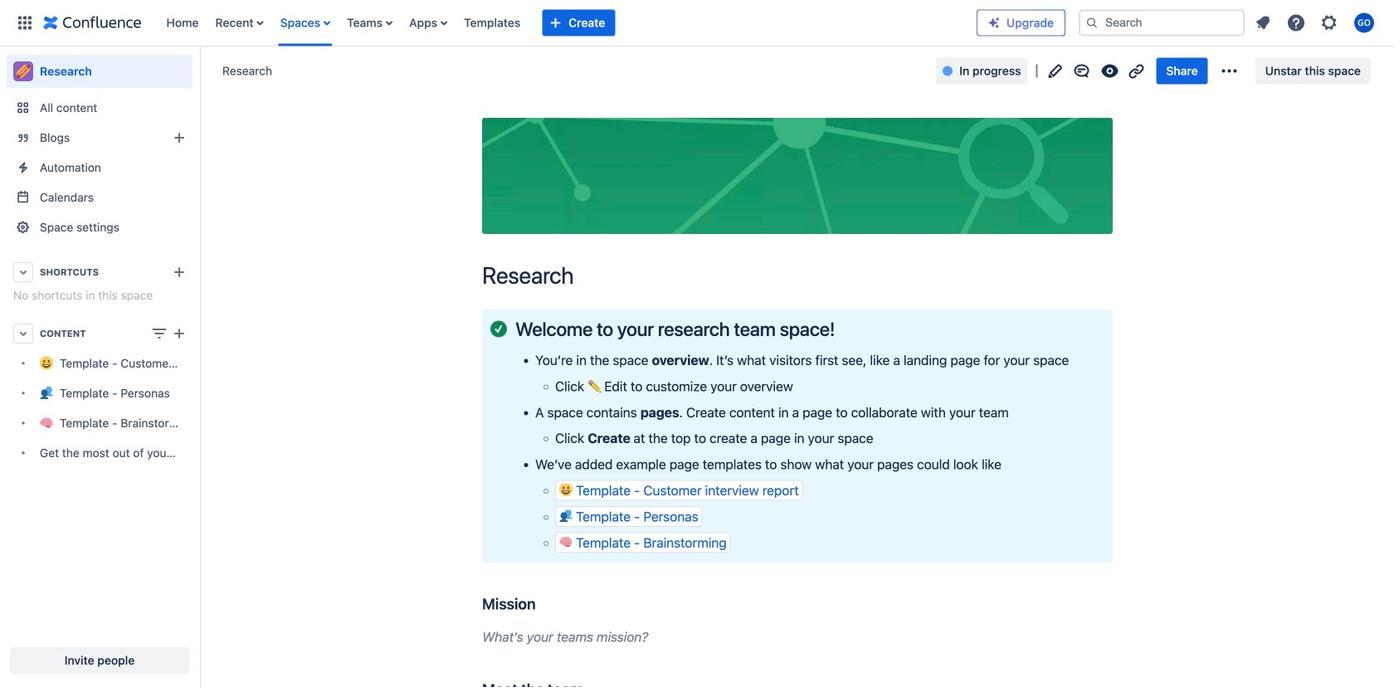 Task type: locate. For each thing, give the bounding box(es) containing it.
list for premium image
[[1249, 8, 1385, 38]]

create a blog image
[[169, 128, 189, 148]]

premium image
[[988, 16, 1001, 29]]

1 horizontal spatial copy image
[[834, 319, 854, 339]]

None search field
[[1079, 10, 1245, 36]]

banner
[[0, 0, 1395, 46]]

:busts_in_silhouette: image
[[560, 509, 573, 523]]

Search field
[[1079, 10, 1245, 36]]

0 horizontal spatial list
[[158, 0, 977, 46]]

:grinning: image
[[560, 483, 573, 497]]

0 vertical spatial copy image
[[834, 319, 854, 339]]

1 vertical spatial copy image
[[582, 680, 602, 688]]

change view image
[[149, 324, 169, 344]]

copy image
[[834, 319, 854, 339], [582, 680, 602, 688]]

search image
[[1086, 16, 1099, 29]]

edit this page image
[[1046, 61, 1066, 81]]

1 horizontal spatial list
[[1249, 8, 1385, 38]]

:busts_in_silhouette: image
[[560, 509, 573, 523]]

tree
[[7, 349, 193, 468]]

notification icon image
[[1254, 13, 1274, 33]]

confluence image
[[43, 13, 142, 33], [43, 13, 142, 33]]

:brain: image
[[560, 535, 573, 549]]

list
[[158, 0, 977, 46], [1249, 8, 1385, 38]]



Task type: describe. For each thing, give the bounding box(es) containing it.
help icon image
[[1287, 13, 1307, 33]]

collapse sidebar image
[[181, 55, 218, 88]]

stop watching image
[[1101, 61, 1120, 81]]

global element
[[10, 0, 977, 46]]

:check_mark: image
[[491, 321, 507, 337]]

space element
[[0, 46, 199, 688]]

0 horizontal spatial copy image
[[582, 680, 602, 688]]

copy link image
[[1127, 61, 1147, 81]]

tree inside space element
[[7, 349, 193, 468]]

copy image
[[534, 594, 554, 614]]

:brain: image
[[560, 535, 573, 549]]

settings icon image
[[1320, 13, 1340, 33]]

:grinning: image
[[560, 483, 573, 497]]

appswitcher icon image
[[15, 13, 35, 33]]

list for appswitcher icon
[[158, 0, 977, 46]]

your profile and preferences image
[[1355, 13, 1375, 33]]

add shortcut image
[[169, 262, 189, 282]]

more actions image
[[1220, 61, 1240, 81]]

create image
[[169, 324, 189, 344]]



Task type: vqa. For each thing, say whether or not it's contained in the screenshot.
'Search' icon
yes



